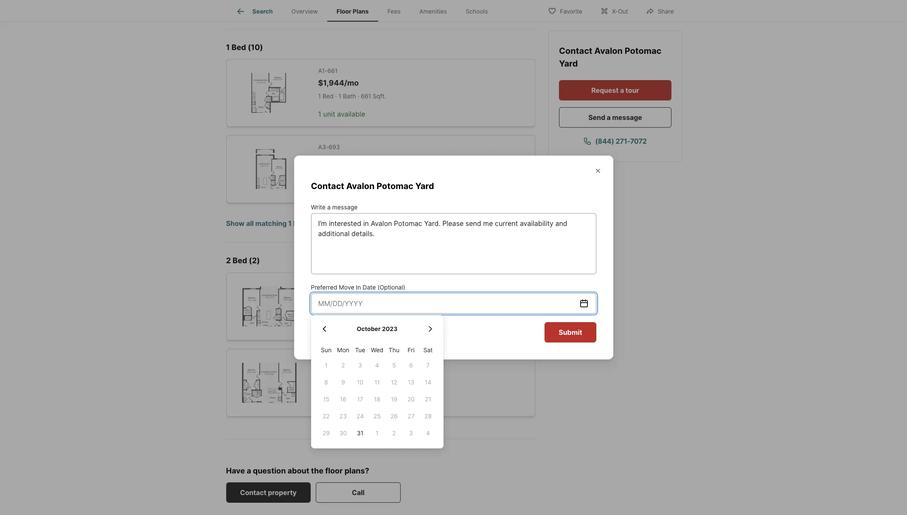 Task type: vqa. For each thing, say whether or not it's contained in the screenshot.
row group containing 31
yes



Task type: locate. For each thing, give the bounding box(es) containing it.
0 vertical spatial yard
[[559, 59, 578, 69]]

request a tour
[[591, 86, 639, 95]]

1 horizontal spatial avalon
[[594, 46, 623, 56]]

1 vertical spatial unit
[[323, 400, 335, 409]]

1 vertical spatial 661
[[361, 92, 371, 100]]

bed down "b13-1116"
[[323, 383, 334, 390]]

· right bath
[[358, 92, 359, 100]]

unit down 1 bed · 1 bath · 661 sqft.
[[323, 110, 335, 118]]

baths
[[345, 306, 361, 313], [345, 383, 361, 390]]

row group
[[318, 358, 437, 442]]

b3 1025 image
[[240, 287, 298, 327]]

unit for 2
[[323, 400, 335, 409]]

2 left fri nov 03 2023 cell on the bottom of the page
[[392, 430, 396, 437]]

1 horizontal spatial potomac
[[625, 46, 661, 56]]

search
[[252, 8, 273, 15]]

4 row from the top
[[318, 392, 437, 409]]

a for have
[[247, 467, 251, 476]]

0 vertical spatial units
[[324, 186, 340, 195]]

sqft. right 1,025
[[382, 306, 396, 313]]

message inside contact avalon potomac yard dialog
[[332, 204, 358, 211]]

avalon inside dialog
[[346, 181, 375, 191]]

a1 661 image
[[240, 73, 298, 113]]

1 baths from the top
[[345, 306, 361, 313]]

0 horizontal spatial 3
[[318, 186, 323, 195]]

bed left (10)
[[232, 43, 246, 52]]

1 vertical spatial yard
[[415, 181, 434, 191]]

2 baths from the top
[[345, 383, 361, 390]]

call button
[[316, 483, 401, 504]]

contact down favorite on the top right of the page
[[559, 46, 594, 56]]

amenities tab
[[410, 1, 456, 22]]

0 vertical spatial 661
[[328, 67, 338, 74]]

0 horizontal spatial contact
[[240, 489, 266, 498]]

floor
[[337, 8, 351, 15]]

1 vertical spatial baths
[[345, 383, 361, 390]]

tab list containing search
[[226, 0, 504, 22]]

sqft. right bath
[[373, 92, 386, 100]]

b3-
[[318, 281, 329, 288]]

1 vertical spatial contact
[[311, 181, 344, 191]]

message up 271-
[[612, 113, 642, 122]]

$2,750/mo
[[318, 292, 359, 301]]

1 horizontal spatial contact
[[311, 181, 344, 191]]

share
[[658, 7, 674, 15]]

661
[[328, 67, 338, 74], [361, 92, 371, 100]]

units up sun
[[324, 324, 340, 332]]

bed down $1,944/mo
[[323, 92, 334, 100]]

0 vertical spatial baths
[[345, 306, 361, 313]]

3 up the write
[[318, 186, 323, 195]]

1 vertical spatial sqft.
[[382, 306, 396, 313]]

about
[[288, 467, 309, 476]]

(10)
[[248, 43, 263, 52]]

bed
[[232, 43, 246, 52], [323, 92, 334, 100], [233, 257, 247, 265], [323, 306, 334, 313], [323, 383, 334, 390]]

(844) 271-7072 link
[[559, 131, 671, 152]]

2 down preferred
[[318, 306, 322, 313]]

3 units available
[[318, 186, 370, 195]]

a right the write
[[327, 204, 331, 211]]

schools
[[466, 8, 488, 15]]

2 for 2 bed (2)
[[226, 257, 231, 265]]

sqft.
[[373, 92, 386, 100], [382, 306, 396, 313], [380, 383, 394, 390]]

3 right thu nov 02 2023 cell
[[409, 430, 413, 437]]

5 row from the top
[[318, 409, 437, 425]]

question
[[253, 467, 286, 476]]

2 for thu nov 02 2023 cell
[[392, 430, 396, 437]]

fees
[[387, 8, 401, 15]]

sqft. for $1,944/mo
[[373, 92, 386, 100]]

2 row from the top
[[318, 358, 437, 375]]

contact
[[559, 46, 594, 56], [311, 181, 344, 191], [240, 489, 266, 498]]

1 unit available
[[318, 110, 365, 118], [318, 400, 365, 409]]

unit
[[323, 110, 335, 118], [323, 400, 335, 409]]

contact down the question
[[240, 489, 266, 498]]

2 unit from the top
[[323, 400, 335, 409]]

units up write a message
[[324, 186, 340, 195]]

bed for 1 bed · 1 bath · 661 sqft.
[[323, 92, 334, 100]]

0 vertical spatial contact
[[559, 46, 594, 56]]

a left tour
[[620, 86, 624, 95]]

(optional)
[[378, 284, 405, 291]]

0 vertical spatial 1 unit available
[[318, 110, 365, 118]]

wed nov 01 2023 cell
[[376, 430, 379, 437]]

a right have
[[247, 467, 251, 476]]

a for write
[[327, 204, 331, 211]]

row group containing 31
[[318, 358, 437, 442]]

1 down $1,944/mo
[[318, 92, 321, 100]]

a inside dialog
[[327, 204, 331, 211]]

1 vertical spatial message
[[332, 204, 358, 211]]

1 horizontal spatial 3
[[409, 430, 413, 437]]

1,025
[[366, 306, 381, 313]]

2 bed (2)
[[226, 257, 260, 265]]

a right "send"
[[607, 113, 611, 122]]

1 horizontal spatial yard
[[559, 59, 578, 69]]

potomac down $2,055/mo on the left top
[[377, 181, 413, 191]]

2 up sun
[[318, 324, 322, 332]]

0 vertical spatial 3
[[318, 186, 323, 195]]

bed for 2 bed · 2 baths · 1,116 sqft.
[[323, 383, 334, 390]]

0 vertical spatial unit
[[323, 110, 335, 118]]

avalon
[[594, 46, 623, 56], [346, 181, 375, 191]]

baths down the $2,750/mo
[[345, 306, 361, 313]]

a for request
[[620, 86, 624, 95]]

send a message
[[588, 113, 642, 122]]

0 horizontal spatial potomac
[[377, 181, 413, 191]]

0 vertical spatial potomac
[[625, 46, 661, 56]]

schools tab
[[456, 1, 497, 22]]

units
[[324, 186, 340, 195], [324, 324, 340, 332]]

avalon down $2,055/mo on the left top
[[346, 181, 375, 191]]

fees tab
[[378, 1, 410, 22]]

available down 2 bed · 2 baths · 1,025 sqft.
[[342, 324, 370, 332]]

2 1 unit available from the top
[[318, 400, 365, 409]]

1 vertical spatial potomac
[[377, 181, 413, 191]]

1 vertical spatial avalon
[[346, 181, 375, 191]]

1 row from the top
[[318, 347, 437, 358]]

1 vertical spatial units
[[324, 324, 340, 332]]

661 up $1,944/mo
[[328, 67, 338, 74]]

message
[[612, 113, 642, 122], [332, 204, 358, 211]]

submit
[[559, 329, 582, 337]]

yard
[[559, 59, 578, 69], [415, 181, 434, 191]]

0 vertical spatial message
[[612, 113, 642, 122]]

the
[[311, 467, 324, 476]]

contact inside dialog
[[311, 181, 344, 191]]

available down 1 bed · 1 bath · 661 sqft.
[[337, 110, 365, 118]]

contact inside "button"
[[240, 489, 266, 498]]

2 horizontal spatial contact
[[559, 46, 594, 56]]

thu
[[389, 347, 400, 354]]

2 bed · 2 baths · 1,116 sqft.
[[318, 383, 394, 390]]

1 horizontal spatial message
[[612, 113, 642, 122]]

bed down the $2,750/mo
[[323, 306, 334, 313]]

2
[[226, 257, 231, 265], [318, 306, 322, 313], [339, 306, 343, 313], [318, 324, 322, 332], [318, 383, 322, 390], [339, 383, 343, 390], [392, 430, 396, 437]]

tue
[[355, 347, 365, 354]]

date
[[363, 284, 376, 291]]

0 horizontal spatial message
[[332, 204, 358, 211]]

2 down '1116' at the left
[[339, 383, 343, 390]]

baths left 1,116
[[345, 383, 361, 390]]

message inside button
[[612, 113, 642, 122]]

1 unit available down 2 bed · 2 baths · 1,116 sqft.
[[318, 400, 365, 409]]

overview tab
[[282, 1, 327, 22]]

favorite button
[[541, 2, 590, 19]]

0 vertical spatial avalon
[[594, 46, 623, 56]]

1 vertical spatial 1 unit available
[[318, 400, 365, 409]]

1 horizontal spatial 661
[[361, 92, 371, 100]]

sqft. for $2,750/mo
[[382, 306, 396, 313]]

unit down 2 bed · 2 baths · 1,116 sqft.
[[323, 400, 335, 409]]

2 vertical spatial contact
[[240, 489, 266, 498]]

b3-1025 $2,750/mo
[[318, 281, 359, 301]]

1 1 unit available from the top
[[318, 110, 365, 118]]

·
[[335, 92, 337, 100], [358, 92, 359, 100], [336, 306, 338, 313], [362, 306, 364, 313], [336, 383, 338, 390], [362, 383, 364, 390]]

1,116
[[366, 383, 379, 390]]

6 row from the top
[[318, 425, 437, 442]]

sqft. right 1,116
[[380, 383, 394, 390]]

0 horizontal spatial 661
[[328, 67, 338, 74]]

contact up write a message
[[311, 181, 344, 191]]

row
[[318, 347, 437, 358], [318, 358, 437, 375], [318, 375, 437, 392], [318, 392, 437, 409], [318, 409, 437, 425], [318, 425, 437, 442]]

grid inside contact avalon potomac yard dialog
[[318, 322, 437, 442]]

1 vertical spatial 3
[[409, 430, 413, 437]]

available down 2 bed · 2 baths · 1,116 sqft.
[[337, 400, 365, 409]]

1116
[[331, 357, 343, 365]]

potomac up tour
[[625, 46, 661, 56]]

a
[[620, 86, 624, 95], [607, 113, 611, 122], [327, 204, 331, 211], [247, 467, 251, 476]]

bed left (2)
[[233, 257, 247, 265]]

tour
[[625, 86, 639, 95]]

october
[[357, 326, 381, 333]]

a1-
[[318, 67, 328, 74]]

1
[[226, 43, 230, 52], [318, 92, 321, 100], [339, 92, 341, 100], [318, 110, 321, 118], [318, 400, 321, 409], [376, 430, 379, 437]]

tab list
[[226, 0, 504, 22]]

2 left (2)
[[226, 257, 231, 265]]

available
[[337, 110, 365, 118], [342, 186, 370, 195], [342, 324, 370, 332], [337, 400, 365, 409]]

(2)
[[249, 257, 260, 265]]

0 horizontal spatial avalon
[[346, 181, 375, 191]]

2 down b13-
[[318, 383, 322, 390]]

send a message button
[[559, 107, 671, 128]]

message down 3 units available at the top left of page
[[332, 204, 358, 211]]

1 unit available down bath
[[318, 110, 365, 118]]

1 right tue oct 31 2023 cell
[[376, 430, 379, 437]]

grid containing october 2023
[[318, 322, 437, 442]]

0 horizontal spatial yard
[[415, 181, 434, 191]]

1 left bath
[[339, 92, 341, 100]]

thu nov 02 2023 cell
[[392, 430, 396, 437]]

3
[[318, 186, 323, 195], [409, 430, 413, 437]]

avalon up request
[[594, 46, 623, 56]]

0 vertical spatial sqft.
[[373, 92, 386, 100]]

661 right bath
[[361, 92, 371, 100]]

3 inside contact avalon potomac yard dialog
[[409, 430, 413, 437]]

send
[[588, 113, 605, 122]]

2 inside 'row'
[[392, 430, 396, 437]]

1 unit from the top
[[323, 110, 335, 118]]

grid
[[318, 322, 437, 442]]

1 inside contact avalon potomac yard dialog
[[376, 430, 379, 437]]



Task type: describe. For each thing, give the bounding box(es) containing it.
sat
[[424, 347, 433, 354]]

available for b3-1025
[[342, 324, 370, 332]]

call
[[352, 489, 365, 498]]

avalon potomac yard
[[559, 46, 661, 69]]

1 up a3-
[[318, 110, 321, 118]]

· down $1,944/mo
[[335, 92, 337, 100]]

2 for 2 bed · 2 baths · 1,116 sqft.
[[318, 383, 322, 390]]

overview
[[291, 8, 318, 15]]

· down '1116' at the left
[[336, 383, 338, 390]]

3 row from the top
[[318, 375, 437, 392]]

bed for 1 bed (10)
[[232, 43, 246, 52]]

661 inside a1-661 $1,944/mo
[[328, 67, 338, 74]]

baths for 2 units available
[[345, 306, 361, 313]]

a3 693 image
[[240, 150, 298, 189]]

a for send
[[607, 113, 611, 122]]

search link
[[235, 6, 273, 17]]

available for b13-1116
[[337, 400, 365, 409]]

b13 1116 image
[[240, 363, 298, 403]]

693
[[329, 144, 340, 151]]

bed for 2 bed (2)
[[233, 257, 247, 265]]

$1,944/mo
[[318, 79, 359, 88]]

contact avalon potomac yard
[[311, 181, 434, 191]]

october 2023
[[357, 326, 398, 333]]

contact for contact avalon potomac yard
[[311, 181, 344, 191]]

3 for fri nov 03 2023 cell on the bottom of the page
[[409, 430, 413, 437]]

potomac inside avalon potomac yard
[[625, 46, 661, 56]]

plans?
[[345, 467, 369, 476]]

2 units available
[[318, 324, 370, 332]]

units for 2
[[324, 324, 340, 332]]

1 left (10)
[[226, 43, 230, 52]]

request
[[591, 86, 618, 95]]

call link
[[316, 483, 401, 504]]

request a tour button
[[559, 80, 671, 101]]

a3-
[[318, 144, 329, 151]]

a1-661 $1,944/mo
[[318, 67, 359, 88]]

share button
[[639, 2, 681, 19]]

preferred move in date (optional)
[[311, 284, 405, 291]]

(844)
[[595, 137, 614, 146]]

contact property button
[[226, 483, 311, 504]]

x-out
[[612, 7, 628, 15]]

· left 1,025
[[362, 306, 364, 313]]

fri
[[408, 347, 415, 354]]

have
[[226, 467, 245, 476]]

2 down the $2,750/mo
[[339, 306, 343, 313]]

Preferred Move In Date (Optional) text field
[[318, 299, 579, 309]]

I'm interested in Avalon Potomac Yard. Please send me current availability and additional details. text field
[[318, 219, 589, 270]]

271-
[[616, 137, 630, 146]]

write
[[311, 204, 326, 211]]

available up write a message
[[342, 186, 370, 195]]

in
[[356, 284, 361, 291]]

bed for 2 bed · 2 baths · 1,025 sqft.
[[323, 306, 334, 313]]

1025
[[329, 281, 342, 288]]

fri nov 03 2023 cell
[[409, 430, 413, 437]]

(844) 271-7072 button
[[559, 131, 671, 152]]

avalon inside avalon potomac yard
[[594, 46, 623, 56]]

sun
[[321, 347, 332, 354]]

mon
[[337, 347, 349, 354]]

have a question about the floor plans?
[[226, 467, 369, 476]]

contact avalon potomac yard dialog
[[294, 156, 613, 449]]

floor
[[325, 467, 343, 476]]

3 for 3 units available
[[318, 186, 323, 195]]

row containing sun
[[318, 347, 437, 358]]

1 bed (10)
[[226, 43, 263, 52]]

2 for 2 units available
[[318, 324, 322, 332]]

$2,055/mo
[[348, 155, 389, 164]]

contact for contact
[[559, 46, 594, 56]]

out
[[618, 7, 628, 15]]

preferred
[[311, 284, 337, 291]]

x-
[[612, 7, 618, 15]]

· left 1,116
[[362, 383, 364, 390]]

baths for 1 unit available
[[345, 383, 361, 390]]

2 for 2 bed · 2 baths · 1,025 sqft.
[[318, 306, 322, 313]]

wed
[[371, 347, 383, 354]]

(844) 271-7072
[[595, 137, 647, 146]]

4
[[426, 430, 430, 437]]

contact property
[[240, 489, 297, 498]]

2 bed · 2 baths · 1,025 sqft.
[[318, 306, 396, 313]]

units for 3
[[324, 186, 340, 195]]

row group inside contact avalon potomac yard dialog
[[318, 358, 437, 442]]

1 unit available for 2
[[318, 400, 365, 409]]

message for send a message
[[612, 113, 642, 122]]

move
[[339, 284, 354, 291]]

2023
[[382, 326, 398, 333]]

x-out button
[[593, 2, 635, 19]]

31
[[357, 430, 364, 437]]

tue oct 31 2023 cell
[[352, 425, 369, 442]]

yard inside contact avalon potomac yard dialog
[[415, 181, 434, 191]]

contact for contact property
[[240, 489, 266, 498]]

a3-693 $1,984-$2,055/mo
[[318, 144, 389, 164]]

unit for 1
[[323, 110, 335, 118]]

1 down 2 bed · 2 baths · 1,116 sqft.
[[318, 400, 321, 409]]

b13-
[[318, 357, 331, 365]]

amenities
[[419, 8, 447, 15]]

7072
[[630, 137, 647, 146]]

favorite
[[560, 7, 582, 15]]

floor plans
[[337, 8, 369, 15]]

property
[[268, 489, 297, 498]]

$1,984-
[[318, 155, 348, 164]]

2 vertical spatial sqft.
[[380, 383, 394, 390]]

· down the $2,750/mo
[[336, 306, 338, 313]]

submit button
[[545, 323, 596, 343]]

b13-1116
[[318, 357, 343, 365]]

potomac inside dialog
[[377, 181, 413, 191]]

1 unit available for 1
[[318, 110, 365, 118]]

1 bed · 1 bath · 661 sqft.
[[318, 92, 386, 100]]

sat nov 04 2023 cell
[[426, 430, 430, 437]]

message for write a message
[[332, 204, 358, 211]]

row containing 31
[[318, 425, 437, 442]]

yard inside avalon potomac yard
[[559, 59, 578, 69]]

floor plans tab
[[327, 1, 378, 22]]

available for a1-661
[[337, 110, 365, 118]]

plans
[[353, 8, 369, 15]]

bath
[[343, 92, 356, 100]]

write a message
[[311, 204, 358, 211]]



